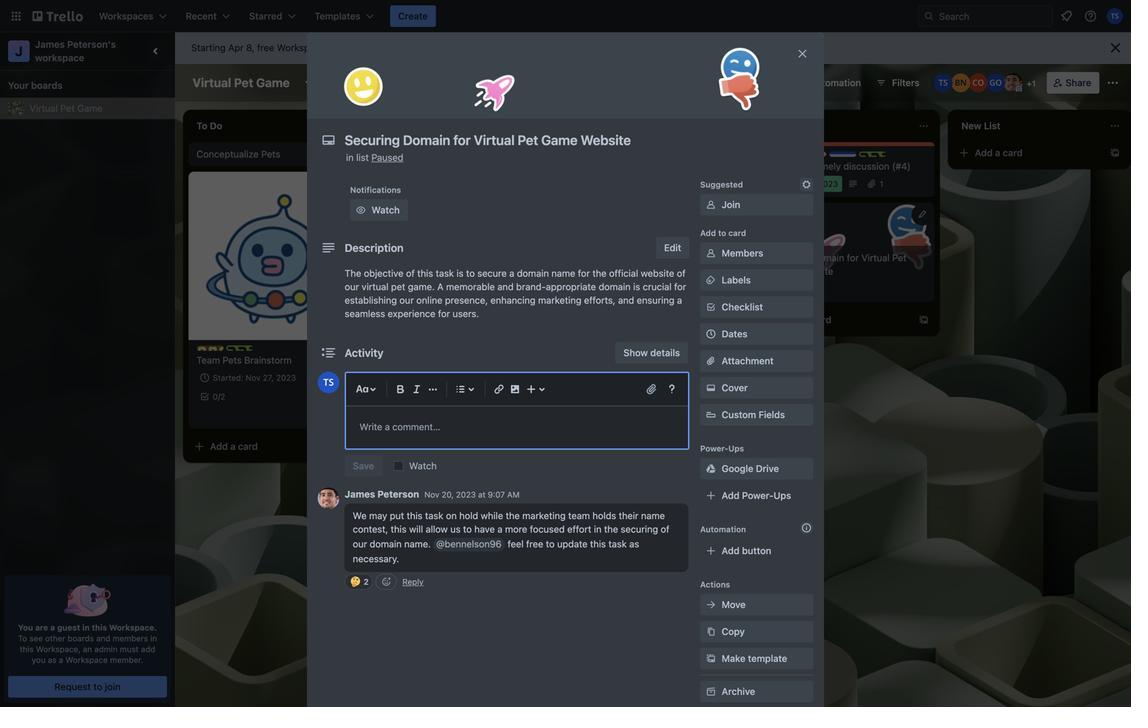 Task type: locate. For each thing, give the bounding box(es) containing it.
text styles image
[[354, 381, 370, 397]]

task inside feel free to update this task as necessary.
[[609, 538, 627, 550]]

team left task
[[240, 346, 261, 356]]

power- inside button
[[731, 77, 763, 88]]

1 vertical spatial 2
[[364, 577, 369, 587]]

0 vertical spatial our
[[345, 281, 359, 292]]

automation inside button
[[810, 77, 861, 88]]

sm image down actions
[[704, 598, 718, 611]]

0 horizontal spatial boards
[[31, 80, 63, 91]]

0 horizontal spatial james
[[35, 39, 65, 50]]

1 vertical spatial pets
[[223, 355, 242, 366]]

save
[[353, 460, 374, 471]]

0 horizontal spatial nov
[[246, 373, 261, 383]]

james up 'workspace'
[[35, 39, 65, 50]]

the left official in the top of the page
[[593, 268, 607, 279]]

2 horizontal spatial pet
[[892, 252, 907, 263]]

sm image left cover
[[704, 381, 718, 395]]

automation
[[810, 77, 861, 88], [700, 525, 746, 534]]

watch
[[372, 204, 400, 216], [409, 460, 437, 471]]

sm image left copy
[[704, 625, 718, 638]]

1 horizontal spatial of
[[661, 524, 670, 535]]

sm image inside move link
[[704, 598, 718, 611]]

is up memorable
[[457, 268, 464, 279]]

nov left 30,
[[787, 179, 802, 189]]

0 vertical spatial domain
[[517, 268, 549, 279]]

0 horizontal spatial virtual pet game
[[30, 103, 103, 114]]

/
[[218, 392, 220, 401]]

1 horizontal spatial will
[[409, 524, 423, 535]]

virtual right domain
[[862, 252, 890, 263]]

virtual pet game inside virtual pet game text box
[[193, 75, 290, 90]]

create from template… image
[[1110, 147, 1121, 158], [345, 441, 356, 452]]

james peterson's workspace
[[35, 39, 118, 63]]

to up memorable
[[466, 268, 475, 279]]

nov left 20,
[[425, 490, 439, 499]]

pets
[[261, 148, 280, 160], [223, 355, 242, 366]]

sm image for automation
[[791, 72, 810, 91]]

we
[[353, 510, 367, 521]]

sm image for join
[[704, 198, 718, 211]]

1 horizontal spatial free
[[526, 538, 544, 550]]

2 vertical spatial nov
[[425, 490, 439, 499]]

2
[[220, 392, 225, 401], [364, 577, 369, 587]]

this down effort
[[590, 538, 606, 550]]

1 vertical spatial and
[[618, 295, 634, 306]]

as
[[629, 538, 639, 550], [48, 655, 57, 665]]

domain up brand-
[[517, 268, 549, 279]]

will left be
[[333, 42, 347, 53]]

sm image left google
[[704, 462, 718, 475]]

1 vertical spatial watch
[[409, 460, 437, 471]]

in
[[346, 152, 354, 163], [594, 524, 602, 535], [82, 623, 90, 632], [150, 634, 157, 643]]

1 vertical spatial james
[[345, 489, 375, 500]]

edit card image
[[917, 209, 928, 220]]

2 vertical spatial our
[[353, 538, 367, 550]]

1 horizontal spatial create from template… image
[[919, 314, 929, 325]]

is down official in the top of the page
[[633, 281, 640, 292]]

1 vertical spatial boards
[[68, 634, 94, 643]]

brainstorm
[[244, 355, 292, 366]]

sm image for make template
[[704, 652, 718, 665]]

sm image for archive
[[704, 685, 718, 698]]

watch up james peterson nov 20, 2023 at 9:07 am
[[409, 460, 437, 471]]

more formatting image
[[425, 381, 441, 397]]

pet
[[391, 281, 405, 292]]

automation button
[[791, 72, 869, 94]]

at
[[478, 490, 486, 499]]

free right 8,
[[257, 42, 274, 53]]

sm image inside copy link
[[704, 625, 718, 638]]

name up "securing"
[[641, 510, 665, 521]]

task down "securing"
[[609, 538, 627, 550]]

blocker - timely discussion (#4) link
[[770, 160, 927, 173]]

for right domain
[[847, 252, 859, 263]]

1 vertical spatial game
[[77, 103, 103, 114]]

0 vertical spatial watch
[[372, 204, 400, 216]]

1 horizontal spatial watch
[[409, 460, 437, 471]]

ups inside button
[[763, 77, 781, 88]]

show
[[624, 347, 648, 358]]

1 down website
[[805, 284, 809, 294]]

james up we
[[345, 489, 375, 500]]

name inside the objective of this task is to secure a domain name for the official website of our virtual pet game. a memorable and brand-appropriate domain is crucial for establishing our online presence, enhancing marketing efforts, and ensuring a seamless experience for users.
[[552, 268, 575, 279]]

1 left text styles icon
[[338, 373, 342, 383]]

efforts,
[[584, 295, 616, 306]]

automation up add button
[[700, 525, 746, 534]]

None text field
[[338, 128, 783, 152]]

virtual down the starting
[[193, 75, 231, 90]]

the
[[345, 268, 361, 279]]

2 vertical spatial virtual
[[862, 252, 890, 263]]

edit
[[664, 242, 682, 253]]

1 vertical spatial workspace
[[66, 655, 108, 665]]

2 horizontal spatial game
[[770, 266, 796, 277]]

christina overa (christinaovera) image
[[969, 73, 988, 92]]

workspace visible
[[348, 77, 428, 88]]

1 horizontal spatial 2023
[[456, 490, 476, 499]]

ups
[[763, 77, 781, 88], [729, 444, 744, 453], [774, 490, 791, 501]]

to left the 10
[[394, 42, 403, 53]]

to right us
[[463, 524, 472, 535]]

smile image
[[339, 62, 388, 112]]

0 horizontal spatial automation
[[700, 525, 746, 534]]

to
[[18, 634, 27, 643]]

ups down drive
[[774, 490, 791, 501]]

sm image
[[791, 72, 810, 91], [704, 246, 718, 260], [704, 462, 718, 475], [704, 598, 718, 611], [704, 625, 718, 638], [704, 652, 718, 665]]

in down holds
[[594, 524, 602, 535]]

securing
[[770, 252, 809, 263]]

cover link
[[700, 377, 814, 399]]

2 horizontal spatial of
[[677, 268, 686, 279]]

0 horizontal spatial watch
[[372, 204, 400, 216]]

an
[[83, 644, 92, 654]]

0 vertical spatial tara schultz (taraschultz7) image
[[1107, 8, 1123, 24]]

game inside virtual pet game link
[[77, 103, 103, 114]]

workspace visible button
[[323, 72, 436, 94]]

nov 30, 2023
[[787, 179, 838, 189]]

task
[[436, 268, 454, 279], [425, 510, 443, 521], [609, 538, 627, 550]]

0 vertical spatial and
[[498, 281, 514, 292]]

sm image inside archive 'link'
[[704, 685, 718, 698]]

task inside we may put this task on hold while the marketing team holds their name contest, this will allow us to have a more focused effort in the securing of our domain name.
[[425, 510, 443, 521]]

boards inside you are a guest in this workspace. to see other boards and members in this workspace, an admin must add you as a workspace member.
[[68, 634, 94, 643]]

of right website at the top right of page
[[677, 268, 686, 279]]

brand-
[[516, 281, 546, 292]]

custom fields
[[722, 409, 785, 420]]

this up game.
[[417, 268, 433, 279]]

am
[[507, 490, 520, 499]]

starting apr 8, free workspaces will be limited to 10 collaborators.
[[191, 42, 478, 53]]

conceptualize
[[197, 148, 259, 160]]

0 horizontal spatial game
[[77, 103, 103, 114]]

0 vertical spatial virtual
[[193, 75, 231, 90]]

0 vertical spatial ups
[[763, 77, 781, 88]]

1 vertical spatial will
[[409, 524, 423, 535]]

a inside we may put this task on hold while the marketing team holds their name contest, this will allow us to have a more focused effort in the securing of our domain name.
[[498, 524, 503, 535]]

0 vertical spatial the
[[593, 268, 607, 279]]

2 horizontal spatial 2023
[[818, 179, 838, 189]]

0 horizontal spatial domain
[[370, 538, 402, 550]]

blocker - timely discussion (#4)
[[770, 161, 911, 172]]

james peterson (jamespeterson93) image
[[1004, 73, 1023, 92], [318, 488, 339, 509]]

domain up necessary.
[[370, 538, 402, 550]]

team for team pets brainstorm
[[197, 355, 220, 366]]

their
[[619, 510, 639, 521]]

to left 'join'
[[93, 681, 102, 692]]

task inside the objective of this task is to secure a domain name for the official website of our virtual pet game. a memorable and brand-appropriate domain is crucial for establishing our online presence, enhancing marketing efforts, and ensuring a seamless experience for users.
[[436, 268, 454, 279]]

request
[[54, 681, 91, 692]]

to inside request to join button
[[93, 681, 102, 692]]

pet inside virtual pet game link
[[60, 103, 75, 114]]

0 vertical spatial james peterson (jamespeterson93) image
[[1004, 73, 1023, 92]]

task up a
[[436, 268, 454, 279]]

will up name.
[[409, 524, 423, 535]]

sm image left join
[[704, 198, 718, 211]]

0 vertical spatial pet
[[234, 75, 253, 90]]

to up members
[[718, 228, 726, 238]]

0 vertical spatial create from template… image
[[1110, 147, 1121, 158]]

2 right '0'
[[220, 392, 225, 401]]

admin
[[94, 644, 118, 654]]

2 vertical spatial task
[[609, 538, 627, 550]]

1 horizontal spatial automation
[[810, 77, 861, 88]]

activity
[[345, 346, 384, 359]]

workspace down limited
[[348, 77, 397, 88]]

2 vertical spatial game
[[770, 266, 796, 277]]

and up enhancing
[[498, 281, 514, 292]]

james for james peterson nov 20, 2023 at 9:07 am
[[345, 489, 375, 500]]

1 vertical spatial as
[[48, 655, 57, 665]]

are
[[35, 623, 48, 632]]

sm image inside members link
[[704, 246, 718, 260]]

power-ups inside power-ups button
[[731, 77, 781, 88]]

2 vertical spatial 2023
[[456, 490, 476, 499]]

the up more
[[506, 510, 520, 521]]

of up game.
[[406, 268, 415, 279]]

tara schultz (taraschultz7) image
[[318, 372, 339, 393]]

the down holds
[[604, 524, 618, 535]]

sm image for copy
[[704, 625, 718, 638]]

sm image inside the cover link
[[704, 381, 718, 395]]

workspace down an
[[66, 655, 108, 665]]

0 horizontal spatial is
[[457, 268, 464, 279]]

2 vertical spatial domain
[[370, 538, 402, 550]]

a
[[422, 147, 427, 158], [995, 147, 1001, 158], [509, 268, 515, 279], [677, 295, 682, 306], [804, 314, 809, 325], [230, 441, 236, 452], [498, 524, 503, 535], [50, 623, 55, 632], [59, 655, 63, 665]]

1 horizontal spatial virtual
[[193, 75, 231, 90]]

ups left automation button
[[763, 77, 781, 88]]

primary element
[[0, 0, 1131, 32]]

game left star or unstar board image at the top of the page
[[256, 75, 290, 90]]

thumbsdown image
[[716, 67, 764, 116]]

sm image inside labels link
[[704, 273, 718, 287]]

sm image left the archive
[[704, 685, 718, 698]]

1 horizontal spatial name
[[641, 510, 665, 521]]

customize views image
[[503, 76, 516, 90]]

0 vertical spatial power-ups
[[731, 77, 781, 88]]

watch down notifications
[[372, 204, 400, 216]]

as down workspace, on the left of the page
[[48, 655, 57, 665]]

0 vertical spatial marketing
[[538, 295, 582, 306]]

filters
[[892, 77, 920, 88]]

watch inside button
[[372, 204, 400, 216]]

bold ⌘b image
[[393, 381, 409, 397]]

sm image
[[800, 178, 814, 191], [704, 198, 718, 211], [354, 203, 368, 217], [704, 273, 718, 287], [704, 381, 718, 395], [704, 685, 718, 698]]

sm image right power-ups button
[[791, 72, 810, 91]]

1 horizontal spatial boards
[[68, 634, 94, 643]]

nov left 27,
[[246, 373, 261, 383]]

effort
[[567, 524, 592, 535]]

1 vertical spatial free
[[526, 538, 544, 550]]

sm image left labels at right
[[704, 273, 718, 287]]

0 horizontal spatial of
[[406, 268, 415, 279]]

this inside feel free to update this task as necessary.
[[590, 538, 606, 550]]

in up add on the bottom of the page
[[150, 634, 157, 643]]

james peterson (jamespeterson93) image
[[339, 407, 356, 424]]

color: bold lime, title: none image
[[859, 152, 886, 157]]

tara schultz (taraschultz7) image
[[1107, 8, 1123, 24], [934, 73, 953, 92]]

2 left add reaction image
[[364, 577, 369, 587]]

sm image down add to card
[[704, 246, 718, 260]]

1 horizontal spatial workspace
[[348, 77, 397, 88]]

0 vertical spatial power-
[[731, 77, 763, 88]]

to inside feel free to update this task as necessary.
[[546, 538, 555, 550]]

hold
[[459, 510, 478, 521]]

pets for team
[[223, 355, 242, 366]]

actions
[[700, 580, 730, 589]]

free right feel
[[526, 538, 544, 550]]

virtual pet game down the apr
[[193, 75, 290, 90]]

marketing up focused on the bottom of the page
[[522, 510, 566, 521]]

2 vertical spatial and
[[96, 634, 110, 643]]

sm image inside the watch button
[[354, 203, 368, 217]]

1
[[1032, 79, 1036, 88], [880, 179, 884, 189], [805, 284, 809, 294], [338, 373, 342, 383]]

0 vertical spatial game
[[256, 75, 290, 90]]

pets up started:
[[223, 355, 242, 366]]

0 horizontal spatial name
[[552, 268, 575, 279]]

0 vertical spatial pets
[[261, 148, 280, 160]]

2 horizontal spatial domain
[[599, 281, 631, 292]]

sm image inside make template link
[[704, 652, 718, 665]]

free inside feel free to update this task as necessary.
[[526, 538, 544, 550]]

0 vertical spatial virtual pet game
[[193, 75, 290, 90]]

1 horizontal spatial nov
[[425, 490, 439, 499]]

automation left filters "button" on the right
[[810, 77, 861, 88]]

1 horizontal spatial is
[[633, 281, 640, 292]]

tara schultz (taraschultz7) image right the 'open information menu' image
[[1107, 8, 1123, 24]]

member.
[[110, 655, 143, 665]]

started: nov 27, 2023
[[213, 373, 296, 383]]

create
[[398, 10, 428, 22]]

card for bottom create from template… icon
[[812, 314, 832, 325]]

boards right your
[[31, 80, 63, 91]]

must
[[120, 644, 139, 654]]

2023 inside checkbox
[[818, 179, 838, 189]]

create from template… image
[[727, 178, 738, 189], [919, 314, 929, 325]]

lists image
[[453, 381, 469, 397]]

request to join button
[[8, 676, 167, 698]]

to down focused on the bottom of the page
[[546, 538, 555, 550]]

1 horizontal spatial blocker
[[814, 152, 843, 162]]

0 horizontal spatial pets
[[223, 355, 242, 366]]

collaborators.
[[418, 42, 478, 53]]

ups up google
[[729, 444, 744, 453]]

the inside the objective of this task is to secure a domain name for the official website of our virtual pet game. a memorable and brand-appropriate domain is crucial for establishing our online presence, enhancing marketing efforts, and ensuring a seamless experience for users.
[[593, 268, 607, 279]]

board link
[[439, 72, 496, 94]]

0 vertical spatial boards
[[31, 80, 63, 91]]

boards up an
[[68, 634, 94, 643]]

our up experience
[[400, 295, 414, 306]]

game inside virtual pet game text box
[[256, 75, 290, 90]]

domain down official in the top of the page
[[599, 281, 631, 292]]

sm image inside automation button
[[791, 72, 810, 91]]

0 vertical spatial will
[[333, 42, 347, 53]]

sm image down notifications
[[354, 203, 368, 217]]

0 horizontal spatial blocker
[[770, 161, 803, 172]]

2023 right 27,
[[276, 373, 296, 383]]

0 vertical spatial as
[[629, 538, 639, 550]]

star or unstar board image
[[305, 77, 315, 88]]

and up admin
[[96, 634, 110, 643]]

this
[[417, 268, 433, 279], [407, 510, 423, 521], [391, 524, 407, 535], [590, 538, 606, 550], [92, 623, 107, 632], [20, 644, 34, 654]]

20,
[[442, 490, 454, 499]]

edit button
[[656, 237, 690, 259]]

as down "securing"
[[629, 538, 639, 550]]

our down "contest," at the left bottom of the page
[[353, 538, 367, 550]]

workspace.
[[109, 623, 157, 632]]

1 horizontal spatial domain
[[517, 268, 549, 279]]

make template link
[[700, 648, 814, 669]]

sm image left the make
[[704, 652, 718, 665]]

as inside you are a guest in this workspace. to see other boards and members in this workspace, an admin must add you as a workspace member.
[[48, 655, 57, 665]]

1 vertical spatial ups
[[729, 444, 744, 453]]

make
[[722, 653, 746, 664]]

2 vertical spatial pet
[[892, 252, 907, 263]]

of right "securing"
[[661, 524, 670, 535]]

Search field
[[935, 6, 1053, 26]]

marketing down appropriate
[[538, 295, 582, 306]]

0 vertical spatial 2023
[[818, 179, 838, 189]]

request to join
[[54, 681, 121, 692]]

virtual pet game down your boards with 1 items element
[[30, 103, 103, 114]]

started:
[[213, 373, 243, 383]]

add
[[141, 644, 155, 654]]

0 horizontal spatial pet
[[60, 103, 75, 114]]

pet inside virtual pet game text box
[[234, 75, 253, 90]]

of inside we may put this task on hold while the marketing team holds their name contest, this will allow us to have a more focused effort in the securing of our domain name.
[[661, 524, 670, 535]]

game down your boards with 1 items element
[[77, 103, 103, 114]]

share button
[[1047, 72, 1100, 94]]

0 vertical spatial automation
[[810, 77, 861, 88]]

Nov 30, 2023 checkbox
[[770, 176, 842, 192]]

0 horizontal spatial create from template… image
[[345, 441, 356, 452]]

our
[[345, 281, 359, 292], [400, 295, 414, 306], [353, 538, 367, 550]]

see
[[29, 634, 43, 643]]

task up the allow
[[425, 510, 443, 521]]

0 horizontal spatial virtual
[[30, 103, 58, 114]]

sm image inside join link
[[704, 198, 718, 211]]

name
[[552, 268, 575, 279], [641, 510, 665, 521]]

1 vertical spatial virtual pet game
[[30, 103, 103, 114]]

board
[[462, 77, 488, 88]]

and inside you are a guest in this workspace. to see other boards and members in this workspace, an admin must add you as a workspace member.
[[96, 634, 110, 643]]

virtual down your boards
[[30, 103, 58, 114]]

workspace
[[348, 77, 397, 88], [66, 655, 108, 665]]

pets right "conceptualize"
[[261, 148, 280, 160]]

j
[[15, 43, 23, 59]]

1 vertical spatial name
[[641, 510, 665, 521]]

2 horizontal spatial nov
[[787, 179, 802, 189]]

labels
[[722, 274, 751, 286]]

move link
[[700, 594, 814, 616]]

card for the top create from template… image
[[1003, 147, 1023, 158]]

website
[[641, 268, 675, 279]]

our down the the
[[345, 281, 359, 292]]

name up appropriate
[[552, 268, 575, 279]]

+
[[1027, 79, 1032, 88]]

this right put
[[407, 510, 423, 521]]

members
[[722, 247, 764, 259]]

suggested
[[700, 180, 743, 189]]

virtual inside securing domain for virtual pet game website
[[862, 252, 890, 263]]

search image
[[924, 11, 935, 22]]

0 vertical spatial name
[[552, 268, 575, 279]]

of
[[406, 268, 415, 279], [677, 268, 686, 279], [661, 524, 670, 535]]

1 vertical spatial domain
[[599, 281, 631, 292]]

game down securing
[[770, 266, 796, 277]]

2023 left at
[[456, 490, 476, 499]]

0 horizontal spatial 2
[[220, 392, 225, 401]]

2023 down timely
[[818, 179, 838, 189]]

you are a guest in this workspace. to see other boards and members in this workspace, an admin must add you as a workspace member.
[[18, 623, 157, 665]]

james inside james peterson's workspace
[[35, 39, 65, 50]]

team down color: yellow, title: none image
[[197, 355, 220, 366]]

and right the efforts, on the right top of the page
[[618, 295, 634, 306]]

watch button
[[350, 199, 408, 221]]

tara schultz (taraschultz7) image left christina overa (christinaovera) icon
[[934, 73, 953, 92]]

paused
[[372, 152, 404, 163]]

pets for conceptualize
[[261, 148, 280, 160]]

our inside we may put this task on hold while the marketing team holds their name contest, this will allow us to have a more focused effort in the securing of our domain name.
[[353, 538, 367, 550]]



Task type: describe. For each thing, give the bounding box(es) containing it.
create button
[[390, 5, 436, 27]]

focused
[[530, 524, 565, 535]]

necessary.
[[353, 553, 399, 564]]

task
[[263, 346, 281, 356]]

for right the crucial
[[674, 281, 686, 292]]

will inside we may put this task on hold while the marketing team holds their name contest, this will allow us to have a more focused effort in the securing of our domain name.
[[409, 524, 423, 535]]

this down to
[[20, 644, 34, 654]]

we may put this task on hold while the marketing team holds their name contest, this will allow us to have a more focused effort in the securing of our domain name.
[[353, 510, 670, 550]]

update
[[557, 538, 588, 550]]

for down online
[[438, 308, 450, 319]]

appropriate
[[546, 281, 596, 292]]

1 vertical spatial create from template… image
[[345, 441, 356, 452]]

switch to… image
[[9, 9, 23, 23]]

editor toolbar toolbar
[[352, 378, 683, 400]]

description
[[345, 241, 404, 254]]

your boards with 1 items element
[[8, 77, 160, 94]]

join
[[722, 199, 741, 210]]

enhancing
[[491, 295, 536, 306]]

game.
[[408, 281, 435, 292]]

share
[[1066, 77, 1092, 88]]

power-ups button
[[704, 72, 789, 94]]

pet inside securing domain for virtual pet game website
[[892, 252, 907, 263]]

8,
[[246, 42, 255, 53]]

the objective of this task is to secure a domain name for the official website of our virtual pet game. a memorable and brand-appropriate domain is crucial for establishing our online presence, enhancing marketing efforts, and ensuring a seamless experience for users.
[[345, 268, 686, 319]]

rocketship image
[[469, 67, 518, 116]]

paused link
[[372, 152, 404, 163]]

members
[[113, 634, 148, 643]]

laugh image
[[716, 43, 764, 91]]

sm image for google drive
[[704, 462, 718, 475]]

1 vertical spatial create from template… image
[[919, 314, 929, 325]]

feel free to update this task as necessary.
[[353, 538, 639, 564]]

google
[[722, 463, 754, 474]]

labels link
[[700, 269, 814, 291]]

1 horizontal spatial and
[[498, 281, 514, 292]]

show details
[[624, 347, 680, 358]]

timely
[[812, 161, 841, 172]]

workspace inside workspace visible button
[[348, 77, 397, 88]]

0 vertical spatial is
[[457, 268, 464, 279]]

10
[[406, 42, 416, 53]]

you
[[32, 655, 46, 665]]

1 vertical spatial power-
[[700, 444, 729, 453]]

for inside securing domain for virtual pet game website
[[847, 252, 859, 263]]

0 horizontal spatial free
[[257, 42, 274, 53]]

sm image for cover
[[704, 381, 718, 395]]

filters button
[[872, 72, 924, 94]]

dates
[[722, 328, 748, 339]]

2 vertical spatial the
[[604, 524, 618, 535]]

2 vertical spatial power-
[[742, 490, 774, 501]]

attachment
[[722, 355, 774, 366]]

0 horizontal spatial tara schultz (taraschultz7) image
[[934, 73, 953, 92]]

image image
[[507, 381, 523, 397]]

task for on
[[425, 510, 443, 521]]

marketing inside we may put this task on hold while the marketing team holds their name contest, this will allow us to have a more focused effort in the securing of our domain name.
[[522, 510, 566, 521]]

feel
[[508, 538, 524, 550]]

secure
[[478, 268, 507, 279]]

color: red, title: "blocker" element
[[800, 152, 843, 162]]

name.
[[404, 538, 431, 550]]

in right the guest
[[82, 623, 90, 632]]

sm image for move
[[704, 598, 718, 611]]

fyi
[[843, 152, 856, 162]]

sm image for members
[[704, 246, 718, 260]]

blocker for blocker - timely discussion (#4)
[[770, 161, 803, 172]]

1 down "discussion"
[[880, 179, 884, 189]]

your
[[8, 80, 29, 91]]

more
[[505, 524, 527, 535]]

this down put
[[391, 524, 407, 535]]

sm image for suggested
[[800, 178, 814, 191]]

james peterson nov 20, 2023 at 9:07 am
[[345, 489, 520, 500]]

copy link
[[700, 621, 814, 642]]

task for is
[[436, 268, 454, 279]]

virtual inside text box
[[193, 75, 231, 90]]

fields
[[759, 409, 785, 420]]

domain inside we may put this task on hold while the marketing team holds their name contest, this will allow us to have a more focused effort in the securing of our domain name.
[[370, 538, 402, 550]]

team task
[[240, 346, 281, 356]]

2 horizontal spatial and
[[618, 295, 634, 306]]

visible
[[400, 77, 428, 88]]

0
[[213, 392, 218, 401]]

2023 inside james peterson nov 20, 2023 at 9:07 am
[[456, 490, 476, 499]]

other
[[45, 634, 65, 643]]

users.
[[453, 308, 479, 319]]

2 vertical spatial ups
[[774, 490, 791, 501]]

game inside securing domain for virtual pet game website
[[770, 266, 796, 277]]

marketing inside the objective of this task is to secure a domain name for the official website of our virtual pet game. a memorable and brand-appropriate domain is crucial for establishing our online presence, enhancing marketing efforts, and ensuring a seamless experience for users.
[[538, 295, 582, 306]]

allow
[[426, 524, 448, 535]]

copy
[[722, 626, 745, 637]]

nov 20, 2023 at 9:07 am link
[[425, 490, 520, 499]]

color: blue, title: "fyi" element
[[830, 152, 857, 162]]

open help dialog image
[[664, 381, 680, 397]]

1 horizontal spatial 2
[[364, 577, 369, 587]]

button
[[742, 545, 772, 556]]

attach and insert link image
[[645, 383, 659, 396]]

1 vertical spatial virtual
[[30, 103, 58, 114]]

in inside we may put this task on hold while the marketing team holds their name contest, this will allow us to have a more focused effort in the securing of our domain name.
[[594, 524, 602, 535]]

italic ⌘i image
[[409, 381, 425, 397]]

custom fields button
[[700, 408, 814, 422]]

in left list
[[346, 152, 354, 163]]

name inside we may put this task on hold while the marketing team holds their name contest, this will allow us to have a more focused effort in the securing of our domain name.
[[641, 510, 665, 521]]

add button
[[722, 545, 772, 556]]

custom
[[722, 409, 756, 420]]

sm image for labels
[[704, 273, 718, 287]]

workspace
[[35, 52, 84, 63]]

official
[[609, 268, 638, 279]]

virtual pet game link
[[30, 102, 167, 115]]

peterson's
[[67, 39, 116, 50]]

link image
[[491, 381, 507, 397]]

this up admin
[[92, 623, 107, 632]]

make template
[[722, 653, 787, 664]]

0 vertical spatial create from template… image
[[727, 178, 738, 189]]

0 notifications image
[[1059, 8, 1075, 24]]

add inside button
[[722, 545, 740, 556]]

card for bottommost create from template… image
[[238, 441, 258, 452]]

9:07
[[488, 490, 505, 499]]

ben nelson (bennelson96) image
[[951, 73, 970, 92]]

blocker for blocker fyi
[[814, 152, 843, 162]]

virtual pet game inside virtual pet game link
[[30, 103, 103, 114]]

discussion
[[844, 161, 890, 172]]

holds
[[593, 510, 616, 521]]

workspace inside you are a guest in this workspace. to see other boards and members in this workspace, an admin must add you as a workspace member.
[[66, 655, 108, 665]]

james for james peterson's workspace
[[35, 39, 65, 50]]

team for team task
[[240, 346, 261, 356]]

1 vertical spatial james peterson (jamespeterson93) image
[[318, 488, 339, 509]]

0 horizontal spatial 2023
[[276, 373, 296, 383]]

1 vertical spatial power-ups
[[700, 444, 744, 453]]

conceptualize pets link
[[197, 147, 353, 161]]

1 vertical spatial our
[[400, 295, 414, 306]]

to inside we may put this task on hold while the marketing team holds their name contest, this will allow us to have a more focused effort in the securing of our domain name.
[[463, 524, 472, 535]]

to inside the objective of this task is to secure a domain name for the official website of our virtual pet game. a memorable and brand-appropriate domain is crucial for establishing our online presence, enhancing marketing efforts, and ensuring a seamless experience for users.
[[466, 268, 475, 279]]

attachment button
[[700, 350, 814, 372]]

nov inside james peterson nov 20, 2023 at 9:07 am
[[425, 490, 439, 499]]

in list paused
[[346, 152, 404, 163]]

workspaces
[[277, 42, 330, 53]]

conceptualize pets
[[197, 148, 280, 160]]

1 vertical spatial the
[[506, 510, 520, 521]]

workspace,
[[36, 644, 81, 654]]

gary orlando (garyorlando) image
[[986, 73, 1005, 92]]

open information menu image
[[1084, 9, 1098, 23]]

starting
[[191, 42, 226, 53]]

your boards
[[8, 80, 63, 91]]

nov inside nov 30, 2023 checkbox
[[787, 179, 802, 189]]

1 horizontal spatial james peterson (jamespeterson93) image
[[1004, 73, 1023, 92]]

color: bold lime, title: "team task" element
[[226, 345, 281, 356]]

as inside feel free to update this task as necessary.
[[629, 538, 639, 550]]

peterson
[[378, 489, 419, 500]]

1 vertical spatial nov
[[246, 373, 261, 383]]

checklist button
[[700, 296, 814, 318]]

for up appropriate
[[578, 268, 590, 279]]

checklist
[[722, 301, 763, 312]]

archive
[[722, 686, 755, 697]]

be
[[349, 42, 360, 53]]

securing domain for virtual pet game website link
[[770, 251, 927, 278]]

website
[[798, 266, 834, 277]]

may
[[369, 510, 387, 521]]

show menu image
[[1106, 76, 1120, 90]]

color: yellow, title: none image
[[197, 345, 224, 351]]

Main content area, start typing to enter text. text field
[[360, 419, 675, 435]]

1 right "gary orlando (garyorlando)" image
[[1032, 79, 1036, 88]]

sm image for watch
[[354, 203, 368, 217]]

Board name text field
[[186, 72, 297, 94]]

securing domain for virtual pet game website
[[770, 252, 907, 277]]

add reaction image
[[376, 574, 397, 590]]

limited
[[363, 42, 392, 53]]

1 horizontal spatial tara schultz (taraschultz7) image
[[1107, 8, 1123, 24]]

1 vertical spatial automation
[[700, 525, 746, 534]]

this inside the objective of this task is to secure a domain name for the official website of our virtual pet game. a memorable and brand-appropriate domain is crucial for establishing our online presence, enhancing marketing efforts, and ensuring a seamless experience for users.
[[417, 268, 433, 279]]



Task type: vqa. For each thing, say whether or not it's contained in the screenshot.
Maria's First Kanban
no



